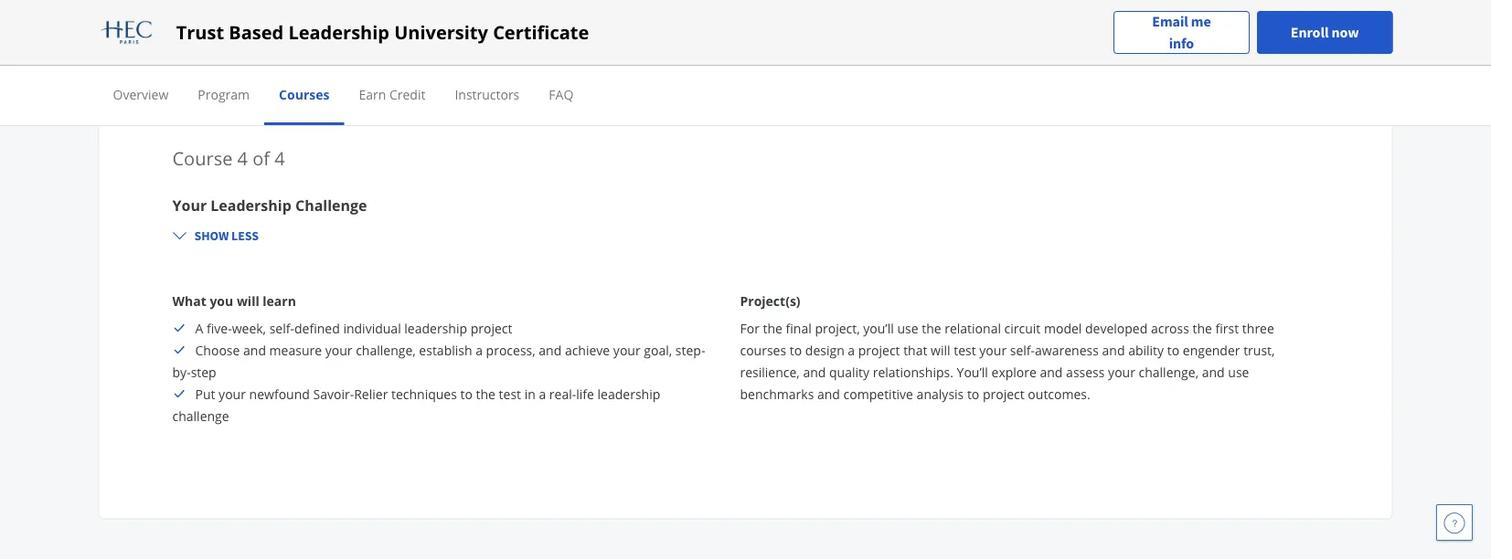 Task type: describe. For each thing, give the bounding box(es) containing it.
a inside choose and measure your challenge, establish a process, and achieve your goal, step- by-step
[[476, 342, 483, 360]]

relational
[[945, 320, 1001, 338]]

trust
[[176, 20, 224, 45]]

individual
[[343, 320, 401, 338]]

email
[[1153, 12, 1189, 31]]

info
[[1170, 34, 1195, 53]]

model
[[1044, 320, 1082, 338]]

a inside for the final project, you'll use the relational circuit model developed across the first three courses to design a project that will test your self-awareness and ability to engender trust, resilience, and quality relationships. you'll explore and assess your challenge, and use benchmarks and competitive analysis to project outcomes.
[[848, 342, 855, 360]]

courses link
[[279, 86, 330, 103]]

process,
[[486, 342, 536, 360]]

you'll
[[957, 364, 989, 382]]

to inside put your newfound savoir-relier techniques to the test in a real-life leadership challenge
[[461, 386, 473, 404]]

test inside put your newfound savoir-relier techniques to the test in a real-life leadership challenge
[[499, 386, 521, 404]]

test inside for the final project, you'll use the relational circuit model developed across the first three courses to design a project that will test your self-awareness and ability to engender trust, resilience, and quality relationships. you'll explore and assess your challenge, and use benchmarks and competitive analysis to project outcomes.
[[954, 342, 976, 360]]

a five-week, self-defined individual leadership project
[[195, 320, 513, 338]]

enroll now
[[1291, 23, 1360, 42]]

what you will learn
[[172, 293, 296, 310]]

learn
[[263, 293, 296, 310]]

your inside put your newfound savoir-relier techniques to the test in a real-life leadership challenge
[[219, 386, 246, 404]]

based
[[229, 20, 284, 45]]

certificate
[[493, 20, 589, 45]]

challenge
[[295, 195, 367, 215]]

your
[[172, 195, 207, 215]]

techniques
[[391, 386, 457, 404]]

quality
[[830, 364, 870, 382]]

trust,
[[1244, 342, 1275, 360]]

first
[[1216, 320, 1239, 338]]

email me info
[[1153, 12, 1211, 53]]

newfound
[[249, 386, 310, 404]]

choose and measure your challenge, establish a process, and achieve your goal, step- by-step
[[172, 342, 706, 382]]

course 4 of 4
[[172, 146, 285, 171]]

program
[[198, 86, 250, 103]]

and down 'week,'
[[243, 342, 266, 360]]

of
[[253, 146, 270, 171]]

explore
[[992, 364, 1037, 382]]

and down engender
[[1202, 364, 1225, 382]]

1 4 from the left
[[237, 146, 248, 171]]

credit
[[390, 86, 426, 103]]

courses
[[740, 342, 787, 360]]

put
[[195, 386, 215, 404]]

relationships.
[[873, 364, 954, 382]]

savoir-
[[313, 386, 354, 404]]

enroll now button
[[1257, 11, 1393, 54]]

resilience,
[[740, 364, 800, 382]]

and down developed
[[1103, 342, 1125, 360]]

earn
[[359, 86, 386, 103]]

university
[[394, 20, 488, 45]]

the up engender
[[1193, 320, 1213, 338]]

measure
[[269, 342, 322, 360]]

overview
[[113, 86, 169, 103]]

to down across on the bottom of the page
[[1168, 342, 1180, 360]]

2 horizontal spatial project
[[983, 386, 1025, 404]]

your left goal,
[[614, 342, 641, 360]]

analysis
[[917, 386, 964, 404]]

a inside put your newfound savoir-relier techniques to the test in a real-life leadership challenge
[[539, 386, 546, 404]]

email me info button
[[1114, 11, 1250, 54]]

challenge, inside choose and measure your challenge, establish a process, and achieve your goal, step- by-step
[[356, 342, 416, 360]]

instructors link
[[455, 86, 520, 103]]

show less button
[[165, 219, 266, 252]]

for
[[740, 320, 760, 338]]

five-
[[207, 320, 232, 338]]

what
[[172, 293, 206, 310]]

in
[[525, 386, 536, 404]]

1 vertical spatial leadership
[[211, 195, 292, 215]]

you'll
[[864, 320, 894, 338]]

engender
[[1183, 342, 1241, 360]]

that
[[904, 342, 928, 360]]

0 horizontal spatial use
[[898, 320, 919, 338]]

enroll
[[1291, 23, 1329, 42]]

0 vertical spatial will
[[237, 293, 259, 310]]

awareness
[[1035, 342, 1099, 360]]



Task type: locate. For each thing, give the bounding box(es) containing it.
and down quality
[[818, 386, 840, 404]]

1 horizontal spatial self-
[[1010, 342, 1035, 360]]

now
[[1332, 23, 1360, 42]]

challenge,
[[356, 342, 416, 360], [1139, 364, 1199, 382]]

leadership up establish
[[405, 320, 467, 338]]

leadership
[[405, 320, 467, 338], [598, 386, 661, 404]]

the up that
[[922, 320, 942, 338]]

courses
[[279, 86, 330, 103]]

0 vertical spatial use
[[898, 320, 919, 338]]

faq
[[549, 86, 574, 103]]

less
[[231, 227, 259, 244]]

certificate menu element
[[98, 66, 1393, 125]]

a up quality
[[848, 342, 855, 360]]

will right you
[[237, 293, 259, 310]]

program link
[[198, 86, 250, 103]]

leadership up earn
[[288, 20, 390, 45]]

0 horizontal spatial a
[[476, 342, 483, 360]]

me
[[1192, 12, 1211, 31]]

your down a five-week, self-defined individual leadership project at the bottom left of the page
[[325, 342, 353, 360]]

outcomes.
[[1028, 386, 1091, 404]]

project(s)
[[740, 293, 801, 310]]

2 vertical spatial project
[[983, 386, 1025, 404]]

1 horizontal spatial will
[[931, 342, 951, 360]]

overview link
[[113, 86, 169, 103]]

the left in
[[476, 386, 496, 404]]

2 horizontal spatial a
[[848, 342, 855, 360]]

leadership inside put your newfound savoir-relier techniques to the test in a real-life leadership challenge
[[598, 386, 661, 404]]

4 right of
[[275, 146, 285, 171]]

1 horizontal spatial challenge,
[[1139, 364, 1199, 382]]

show
[[194, 227, 229, 244]]

1 vertical spatial challenge,
[[1139, 364, 1199, 382]]

and up outcomes.
[[1040, 364, 1063, 382]]

leadership up less on the left top of the page
[[211, 195, 292, 215]]

project down you'll
[[859, 342, 900, 360]]

project,
[[815, 320, 860, 338]]

assess
[[1067, 364, 1105, 382]]

across
[[1151, 320, 1190, 338]]

challenge
[[172, 408, 229, 425]]

2 4 from the left
[[275, 146, 285, 171]]

1 horizontal spatial test
[[954, 342, 976, 360]]

you
[[210, 293, 233, 310]]

0 vertical spatial self-
[[270, 320, 295, 338]]

use
[[898, 320, 919, 338], [1229, 364, 1250, 382]]

real-
[[550, 386, 576, 404]]

1 horizontal spatial leadership
[[598, 386, 661, 404]]

choose
[[195, 342, 240, 360]]

will
[[237, 293, 259, 310], [931, 342, 951, 360]]

achieve
[[565, 342, 610, 360]]

1 horizontal spatial a
[[539, 386, 546, 404]]

a right in
[[539, 386, 546, 404]]

put your newfound savoir-relier techniques to the test in a real-life leadership challenge
[[172, 386, 661, 425]]

show less
[[194, 227, 259, 244]]

1 horizontal spatial project
[[859, 342, 900, 360]]

1 vertical spatial leadership
[[598, 386, 661, 404]]

a
[[195, 320, 203, 338]]

step-
[[676, 342, 706, 360]]

challenge, down ability
[[1139, 364, 1199, 382]]

to down the you'll
[[968, 386, 980, 404]]

a
[[476, 342, 483, 360], [848, 342, 855, 360], [539, 386, 546, 404]]

4
[[237, 146, 248, 171], [275, 146, 285, 171]]

test up the you'll
[[954, 342, 976, 360]]

help center image
[[1444, 512, 1466, 534]]

goal,
[[644, 342, 672, 360]]

0 vertical spatial challenge,
[[356, 342, 416, 360]]

challenge, down 'individual'
[[356, 342, 416, 360]]

three
[[1243, 320, 1275, 338]]

your right "put"
[[219, 386, 246, 404]]

design
[[806, 342, 845, 360]]

leadership right life
[[598, 386, 661, 404]]

self- up measure
[[270, 320, 295, 338]]

and down design
[[803, 364, 826, 382]]

self- inside for the final project, you'll use the relational circuit model developed across the first three courses to design a project that will test your self-awareness and ability to engender trust, resilience, and quality relationships. you'll explore and assess your challenge, and use benchmarks and competitive analysis to project outcomes.
[[1010, 342, 1035, 360]]

your leadership challenge
[[172, 195, 367, 215]]

defined
[[294, 320, 340, 338]]

0 vertical spatial leadership
[[405, 320, 467, 338]]

your down relational
[[980, 342, 1007, 360]]

0 horizontal spatial challenge,
[[356, 342, 416, 360]]

instructors
[[455, 86, 520, 103]]

0 horizontal spatial test
[[499, 386, 521, 404]]

by-
[[172, 364, 191, 382]]

1 vertical spatial use
[[1229, 364, 1250, 382]]

step
[[191, 364, 216, 382]]

self-
[[270, 320, 295, 338], [1010, 342, 1035, 360]]

0 horizontal spatial project
[[471, 320, 513, 338]]

the right 'for'
[[763, 320, 783, 338]]

will right that
[[931, 342, 951, 360]]

1 vertical spatial test
[[499, 386, 521, 404]]

project up process,
[[471, 320, 513, 338]]

1 vertical spatial project
[[859, 342, 900, 360]]

use down the trust,
[[1229, 364, 1250, 382]]

0 horizontal spatial self-
[[270, 320, 295, 338]]

and
[[243, 342, 266, 360], [539, 342, 562, 360], [1103, 342, 1125, 360], [803, 364, 826, 382], [1040, 364, 1063, 382], [1202, 364, 1225, 382], [818, 386, 840, 404]]

to
[[790, 342, 802, 360], [1168, 342, 1180, 360], [461, 386, 473, 404], [968, 386, 980, 404]]

developed
[[1086, 320, 1148, 338]]

hec paris image
[[98, 18, 154, 47]]

a left process,
[[476, 342, 483, 360]]

relier
[[354, 386, 388, 404]]

challenge, inside for the final project, you'll use the relational circuit model developed across the first three courses to design a project that will test your self-awareness and ability to engender trust, resilience, and quality relationships. you'll explore and assess your challenge, and use benchmarks and competitive analysis to project outcomes.
[[1139, 364, 1199, 382]]

and left achieve
[[539, 342, 562, 360]]

the inside put your newfound savoir-relier techniques to the test in a real-life leadership challenge
[[476, 386, 496, 404]]

ability
[[1129, 342, 1164, 360]]

benchmarks
[[740, 386, 814, 404]]

project
[[471, 320, 513, 338], [859, 342, 900, 360], [983, 386, 1025, 404]]

your
[[325, 342, 353, 360], [614, 342, 641, 360], [980, 342, 1007, 360], [1109, 364, 1136, 382], [219, 386, 246, 404]]

circuit
[[1005, 320, 1041, 338]]

your down ability
[[1109, 364, 1136, 382]]

0 vertical spatial leadership
[[288, 20, 390, 45]]

competitive
[[844, 386, 914, 404]]

trust based leadership university certificate
[[176, 20, 589, 45]]

leadership
[[288, 20, 390, 45], [211, 195, 292, 215]]

0 horizontal spatial leadership
[[405, 320, 467, 338]]

4 left of
[[237, 146, 248, 171]]

project down explore
[[983, 386, 1025, 404]]

earn credit link
[[359, 86, 426, 103]]

establish
[[419, 342, 472, 360]]

1 vertical spatial self-
[[1010, 342, 1035, 360]]

test
[[954, 342, 976, 360], [499, 386, 521, 404]]

course
[[172, 146, 233, 171]]

0 vertical spatial test
[[954, 342, 976, 360]]

self- down circuit on the right bottom of page
[[1010, 342, 1035, 360]]

1 vertical spatial will
[[931, 342, 951, 360]]

faq link
[[549, 86, 574, 103]]

to down final
[[790, 342, 802, 360]]

0 horizontal spatial will
[[237, 293, 259, 310]]

earn credit
[[359, 86, 426, 103]]

test left in
[[499, 386, 521, 404]]

week,
[[232, 320, 266, 338]]

use up that
[[898, 320, 919, 338]]

will inside for the final project, you'll use the relational circuit model developed across the first three courses to design a project that will test your self-awareness and ability to engender trust, resilience, and quality relationships. you'll explore and assess your challenge, and use benchmarks and competitive analysis to project outcomes.
[[931, 342, 951, 360]]

life
[[576, 386, 594, 404]]

1 horizontal spatial 4
[[275, 146, 285, 171]]

1 horizontal spatial use
[[1229, 364, 1250, 382]]

0 horizontal spatial 4
[[237, 146, 248, 171]]

to right 'techniques'
[[461, 386, 473, 404]]

the
[[763, 320, 783, 338], [922, 320, 942, 338], [1193, 320, 1213, 338], [476, 386, 496, 404]]

0 vertical spatial project
[[471, 320, 513, 338]]

for the final project, you'll use the relational circuit model developed across the first three courses to design a project that will test your self-awareness and ability to engender trust, resilience, and quality relationships. you'll explore and assess your challenge, and use benchmarks and competitive analysis to project outcomes.
[[740, 320, 1275, 404]]

final
[[786, 320, 812, 338]]



Task type: vqa. For each thing, say whether or not it's contained in the screenshot.
the bottommost at
no



